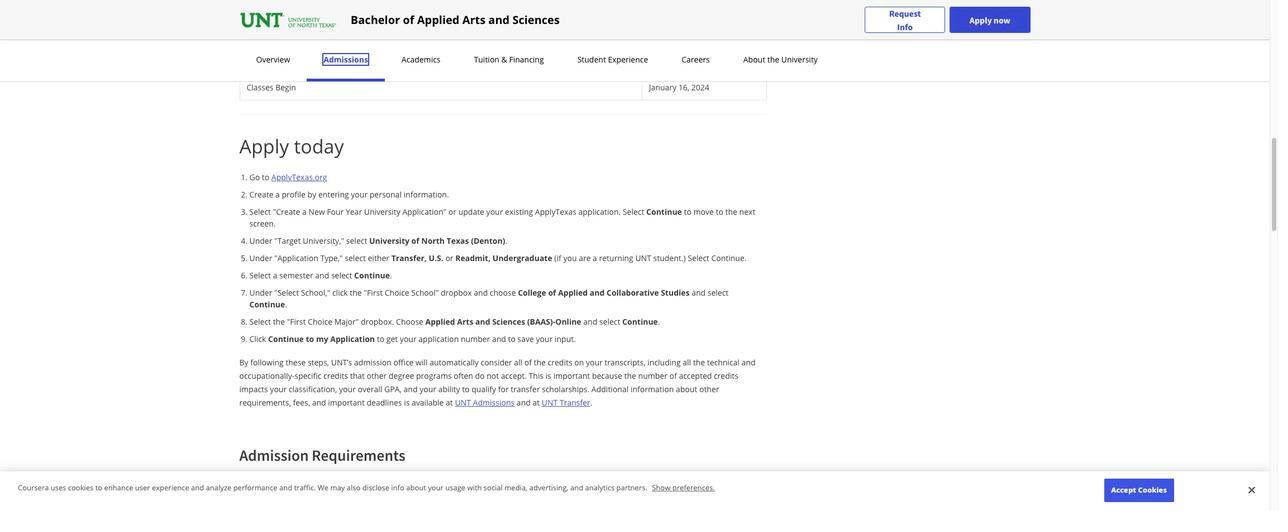 Task type: describe. For each thing, give the bounding box(es) containing it.
admissions link
[[320, 54, 371, 65]]

to left get
[[377, 334, 384, 345]]

deadlines
[[367, 398, 402, 408]]

continue left move
[[646, 207, 682, 217]]

may
[[330, 483, 345, 494]]

select right 'application.'
[[623, 207, 644, 217]]

bachelor
[[351, 12, 400, 27]]

2 horizontal spatial deadline
[[474, 5, 506, 16]]

uses
[[51, 483, 66, 494]]

to left the save
[[508, 334, 516, 345]]

qualify
[[472, 384, 496, 395]]

continue down either
[[354, 270, 390, 281]]

the down 'transcripts,' at the bottom of the page
[[624, 371, 636, 382]]

0 vertical spatial u.s.
[[247, 56, 261, 67]]

screen.
[[249, 218, 276, 229]]

0 vertical spatial applied
[[417, 12, 459, 27]]

the down the "select
[[273, 317, 285, 327]]

overview
[[256, 54, 290, 65]]

7,
[[679, 56, 685, 67]]

information
[[631, 384, 674, 395]]

do
[[475, 371, 485, 382]]

1 vertical spatial other
[[699, 384, 719, 395]]

tuition & financing link
[[471, 54, 547, 65]]

academics
[[402, 54, 441, 65]]

select for select the "first choice major" dropbox. choose applied arts and sciences (baas)-online and select continue .
[[249, 317, 271, 327]]

accept.
[[501, 371, 527, 382]]

following
[[250, 358, 284, 368]]

apply now button
[[950, 7, 1030, 33]]

a up the "select
[[273, 270, 277, 281]]

info
[[391, 483, 404, 494]]

your inside privacy alert dialog
[[428, 483, 444, 494]]

request info
[[889, 8, 921, 32]]

list containing go to
[[244, 172, 767, 345]]

application for deadline
[[291, 31, 332, 41]]

application inside list item
[[330, 334, 375, 345]]

and up consider
[[492, 334, 506, 345]]

list item containing go to
[[249, 172, 767, 183]]

here
[[289, 487, 306, 498]]

(baas)-
[[527, 317, 555, 327]]

under for under "application type," select either transfer, u.s. or readmit, undergraduate (if you are a returning unt student.) select continue.
[[249, 253, 272, 264]]

1 vertical spatial or
[[445, 253, 453, 264]]

student.)
[[653, 253, 686, 264]]

1 horizontal spatial u.s.
[[429, 253, 443, 264]]

coursera uses cookies to enhance user experience and analyze performance and traffic. we may also disclose info about your usage with social media, advertising, and analytics partners. show preferences.
[[18, 483, 715, 494]]

about the university link
[[740, 54, 821, 65]]

unt inside list item
[[635, 253, 651, 264]]

we
[[318, 483, 329, 494]]

traffic.
[[294, 483, 316, 494]]

15,
[[689, 31, 700, 41]]

(if
[[554, 253, 561, 264]]

list item containing select a semester and select
[[249, 270, 767, 282]]

accept
[[1111, 486, 1136, 496]]

your inside list item
[[351, 189, 368, 200]]

january 16, 2024
[[649, 82, 709, 93]]

privacy alert dialog
[[0, 472, 1270, 512]]

returning
[[599, 253, 633, 264]]

select up click
[[331, 270, 352, 281]]

1 vertical spatial sciences
[[492, 317, 525, 327]]

update
[[458, 207, 484, 217]]

of down including
[[670, 371, 677, 382]]

select left either
[[345, 253, 366, 264]]

gpa,
[[384, 384, 402, 395]]

application.
[[579, 207, 621, 217]]

click here to see the full application checklist.
[[268, 487, 445, 498]]

studies
[[661, 288, 690, 298]]

and down classification,
[[312, 398, 326, 408]]

accepted
[[679, 371, 712, 382]]

get
[[386, 334, 398, 345]]

list item containing select the "first choice major" dropbox. choose
[[249, 316, 767, 328]]

your down create a profile by entering your personal information. list item
[[486, 207, 503, 217]]

choose
[[396, 317, 423, 327]]

2 horizontal spatial credits
[[714, 371, 739, 382]]

ability
[[438, 384, 460, 395]]

classes
[[247, 82, 274, 93]]

spring
[[247, 31, 270, 41]]

select down "collaborative"
[[599, 317, 620, 327]]

either
[[368, 253, 389, 264]]

0 vertical spatial is
[[546, 371, 551, 382]]

disclose
[[362, 483, 389, 494]]

select for select "create a new four year university application" or update your existing applytexas application. select continue
[[249, 207, 271, 217]]

students for application
[[296, 5, 328, 16]]

select right student.)
[[688, 253, 709, 264]]

1 vertical spatial requirements
[[337, 56, 389, 67]]

and left "collaborative"
[[590, 288, 605, 298]]

see
[[318, 487, 331, 498]]

and right the online
[[583, 317, 597, 327]]

this
[[529, 371, 544, 382]]

list item containing select "create a new four year university application" or update your existing applytexas application. select
[[249, 206, 767, 230]]

0 vertical spatial admission
[[381, 5, 419, 16]]

media,
[[505, 483, 528, 494]]

show
[[652, 483, 671, 494]]

request
[[889, 8, 921, 19]]

create a profile by entering your personal information. list item
[[249, 189, 767, 201]]

save
[[518, 334, 534, 345]]

university of north texas image
[[239, 11, 337, 29]]

your down (baas)-
[[536, 334, 553, 345]]

and right technical
[[742, 358, 756, 368]]

1 vertical spatial admission
[[297, 56, 335, 67]]

are
[[579, 253, 591, 264]]

usage
[[445, 483, 465, 494]]

school"
[[411, 288, 439, 298]]

create
[[249, 189, 273, 200]]

of up students)
[[403, 12, 414, 27]]

2 vertical spatial requirements
[[312, 446, 405, 466]]

a left profile
[[275, 189, 280, 200]]

continue up the these
[[268, 334, 304, 345]]

consider
[[481, 358, 512, 368]]

select inside under "select school," click the "first choice school" dropbox and choose college of applied and collaborative studies and select continue .
[[708, 288, 729, 298]]

to right go
[[262, 172, 269, 183]]

. up under "application type," select either transfer, u.s. or readmit, undergraduate (if you are a returning unt student.) select continue.
[[505, 236, 507, 246]]

analyze
[[206, 483, 231, 494]]

coursera
[[18, 483, 49, 494]]

you
[[563, 253, 577, 264]]

additional
[[592, 384, 629, 395]]

collaborative
[[607, 288, 659, 298]]

by
[[239, 358, 248, 368]]

list item containing under "select school," click the "first choice school" dropbox and choose
[[249, 287, 767, 311]]

0 horizontal spatial other
[[367, 371, 387, 382]]

often
[[454, 371, 473, 382]]

on
[[574, 358, 584, 368]]

and left traffic.
[[279, 483, 292, 494]]

1 vertical spatial university
[[364, 207, 400, 217]]

to left move
[[684, 207, 692, 217]]

january 7, 2024
[[649, 56, 705, 67]]

applytexas.org
[[271, 172, 327, 183]]

0 horizontal spatial unt
[[455, 398, 471, 408]]

accept cookies
[[1111, 486, 1167, 496]]

your right get
[[400, 334, 417, 345]]

0 vertical spatial or
[[449, 207, 456, 217]]

analytics
[[585, 483, 615, 494]]

applytexas.org link
[[271, 172, 327, 183]]

and left analyze
[[191, 483, 204, 494]]

to inside by following these steps, unt's admission office will automatically consider all of the credits on your transcripts, including all the technical and occupationally-specific credits that other degree programs often do not accept. this is important because the number of accepted credits impacts your classification, your overall gpa, and your ability to qualify for transfer scholarships. additional information about other requirements, fees, and important deadlines is available at
[[462, 384, 470, 395]]

list item containing under "target university," select
[[249, 235, 767, 247]]

0 horizontal spatial "first
[[287, 317, 306, 327]]

input.
[[555, 334, 576, 345]]

performance
[[233, 483, 277, 494]]

choice inside under "select school," click the "first choice school" dropbox and choose college of applied and collaborative studies and select continue .
[[385, 288, 409, 298]]

select for select a semester and select continue .
[[249, 270, 271, 281]]

and down 'degree'
[[404, 384, 418, 395]]

dropbox
[[441, 288, 472, 298]]

and right the studies
[[692, 288, 706, 298]]

by
[[308, 189, 316, 200]]

list item containing click
[[249, 334, 767, 345]]

0 horizontal spatial number
[[461, 334, 490, 345]]

cookies
[[1138, 486, 1167, 496]]

and down transfer
[[517, 398, 531, 408]]

under "application type," select either transfer, u.s. or readmit, undergraduate (if you are a returning unt student.) select continue.
[[249, 253, 747, 264]]

the inside to move to the next screen.
[[725, 207, 737, 217]]

0 horizontal spatial choice
[[308, 317, 332, 327]]

fees,
[[293, 398, 310, 408]]

profile
[[282, 189, 306, 200]]

and left analytics
[[570, 483, 583, 494]]

a left new
[[302, 207, 307, 217]]

. down additional
[[590, 398, 592, 408]]

with
[[467, 483, 482, 494]]

academics link
[[398, 54, 444, 65]]

spring final application deadline (u.s. students)
[[247, 31, 422, 41]]

application for &
[[330, 5, 371, 16]]

arts inside list item
[[457, 317, 473, 327]]

a right are
[[593, 253, 597, 264]]

your up available
[[420, 384, 436, 395]]



Task type: locate. For each thing, give the bounding box(es) containing it.
important up scholarships.
[[553, 371, 590, 382]]

all up accept.
[[514, 358, 522, 368]]

1 horizontal spatial "first
[[364, 288, 383, 298]]

a
[[275, 189, 280, 200], [302, 207, 307, 217], [593, 253, 597, 264], [273, 270, 277, 281]]

under inside under "select school," click the "first choice school" dropbox and choose college of applied and collaborative studies and select continue .
[[249, 288, 272, 298]]

college
[[518, 288, 546, 298]]

application up 'spring final application deadline (u.s. students)'
[[330, 5, 371, 16]]

application right the full on the left of the page
[[362, 487, 406, 498]]

2 vertical spatial admission
[[239, 446, 309, 466]]

2024 for january 16, 2024
[[692, 82, 709, 93]]

continue
[[646, 207, 682, 217], [354, 270, 390, 281], [249, 299, 285, 310], [622, 317, 658, 327], [268, 334, 304, 345]]

list item up create a profile by entering your personal information. list item
[[249, 172, 767, 183]]

1 vertical spatial application
[[362, 487, 406, 498]]

2 all from the left
[[683, 358, 691, 368]]

and up school,"
[[315, 270, 329, 281]]

at down ability on the bottom left
[[446, 398, 453, 408]]

0 vertical spatial january
[[649, 56, 677, 67]]

2 under from the top
[[249, 253, 272, 264]]

unt down scholarships.
[[542, 398, 558, 408]]

list item up under "application type," select either transfer, u.s. or readmit, undergraduate (if you are a returning unt student.) select continue.
[[249, 235, 767, 247]]

accept cookies button
[[1104, 480, 1174, 503]]

1 horizontal spatial deadline
[[391, 56, 423, 67]]

and down under "select school," click the "first choice school" dropbox and choose college of applied and collaborative studies and select continue .
[[475, 317, 490, 327]]

arts up tuition
[[462, 12, 486, 27]]

0 vertical spatial click
[[249, 334, 266, 345]]

. down "collaborative"
[[658, 317, 660, 327]]

go
[[249, 172, 260, 183]]

0 horizontal spatial deadline
[[334, 31, 366, 41]]

that
[[350, 371, 365, 382]]

careers
[[682, 54, 710, 65]]

of inside under "select school," click the "first choice school" dropbox and choose college of applied and collaborative studies and select continue .
[[548, 288, 556, 298]]

2 horizontal spatial unt
[[635, 253, 651, 264]]

application down select the "first choice major" dropbox. choose applied arts and sciences (baas)-online and select continue .
[[419, 334, 459, 345]]

your right on
[[586, 358, 603, 368]]

apply
[[970, 14, 992, 25], [239, 134, 289, 159]]

1 vertical spatial admissions
[[473, 398, 515, 408]]

u.s. students admission requirements deadline
[[247, 56, 423, 67]]

1 horizontal spatial important
[[553, 371, 590, 382]]

begin
[[276, 82, 296, 93]]

january for january 7, 2024
[[649, 56, 677, 67]]

(denton)
[[471, 236, 505, 246]]

partners.
[[616, 483, 647, 494]]

list item down create a profile by entering your personal information. list item
[[249, 206, 767, 230]]

under
[[249, 236, 272, 246], [249, 253, 272, 264], [249, 288, 272, 298]]

1 horizontal spatial apply
[[970, 14, 992, 25]]

unt down ability on the bottom left
[[455, 398, 471, 408]]

number down select the "first choice major" dropbox. choose applied arts and sciences (baas)-online and select continue .
[[461, 334, 490, 345]]

click here to see the full application checklist. region
[[241, 508, 765, 512]]

0 horizontal spatial about
[[406, 483, 426, 494]]

0 horizontal spatial students
[[263, 56, 295, 67]]

important down overall
[[328, 398, 365, 408]]

"first inside under "select school," click the "first choice school" dropbox and choose college of applied and collaborative studies and select continue .
[[364, 288, 383, 298]]

1 vertical spatial click
[[268, 487, 287, 498]]

admission down 'spring final application deadline (u.s. students)'
[[297, 56, 335, 67]]

0 horizontal spatial important
[[328, 398, 365, 408]]

and up tuition & financing
[[488, 12, 510, 27]]

0 horizontal spatial is
[[404, 398, 410, 408]]

5 list item from the top
[[249, 270, 767, 282]]

january for january 16, 2024
[[649, 82, 677, 93]]

1 vertical spatial arts
[[457, 317, 473, 327]]

0 vertical spatial number
[[461, 334, 490, 345]]

1 horizontal spatial credits
[[548, 358, 572, 368]]

applied inside under "select school," click the "first choice school" dropbox and choose college of applied and collaborative studies and select continue .
[[558, 288, 588, 298]]

0 horizontal spatial admissions
[[324, 54, 368, 65]]

also
[[347, 483, 361, 494]]

social
[[484, 483, 503, 494]]

0 vertical spatial application
[[330, 5, 371, 16]]

0 vertical spatial choice
[[385, 288, 409, 298]]

admission up performance
[[239, 446, 309, 466]]

deadline
[[474, 5, 506, 16], [334, 31, 366, 41], [391, 56, 423, 67]]

readmit,
[[455, 253, 491, 264]]

u.s. down north
[[429, 253, 443, 264]]

0 vertical spatial important
[[553, 371, 590, 382]]

application down major"
[[330, 334, 375, 345]]

1 vertical spatial is
[[404, 398, 410, 408]]

click
[[332, 288, 348, 298]]

or left update
[[449, 207, 456, 217]]

& up the (u.s.
[[373, 5, 379, 16]]

2 january from the top
[[649, 82, 677, 93]]

"application
[[274, 253, 318, 264]]

is left available
[[404, 398, 410, 408]]

click for click continue to my application to get your application number and to save your input.
[[249, 334, 266, 345]]

next
[[739, 207, 756, 217]]

1 vertical spatial january
[[649, 82, 677, 93]]

students)
[[387, 31, 422, 41]]

click for click here to see the full application checklist.
[[268, 487, 287, 498]]

1 horizontal spatial click
[[268, 487, 287, 498]]

1 vertical spatial apply
[[239, 134, 289, 159]]

1 horizontal spatial application
[[419, 334, 459, 345]]

about inside by following these steps, unt's admission office will automatically consider all of the credits on your transcripts, including all the technical and occupationally-specific credits that other degree programs often do not accept. this is important because the number of accepted credits impacts your classification, your overall gpa, and your ability to qualify for transfer scholarships. additional information about other requirements, fees, and important deadlines is available at
[[676, 384, 697, 395]]

all
[[514, 358, 522, 368], [683, 358, 691, 368]]

0 vertical spatial deadline
[[474, 5, 506, 16]]

careers link
[[678, 54, 713, 65]]

january
[[649, 56, 677, 67], [649, 82, 677, 93]]

0 vertical spatial 2024
[[687, 56, 705, 67]]

credits left on
[[548, 358, 572, 368]]

list item up the save
[[249, 316, 767, 328]]

0 horizontal spatial &
[[373, 5, 379, 16]]

1 vertical spatial "first
[[287, 317, 306, 327]]

0 horizontal spatial u.s.
[[247, 56, 261, 67]]

of
[[403, 12, 414, 27], [412, 236, 419, 246], [548, 288, 556, 298], [524, 358, 532, 368], [670, 371, 677, 382]]

list item containing under "application type," select either
[[249, 253, 767, 264]]

to move to the next screen.
[[249, 207, 756, 229]]

u.s. down the spring
[[247, 56, 261, 67]]

unt left student.)
[[635, 253, 651, 264]]

continue inside under "select school," click the "first choice school" dropbox and choose college of applied and collaborative studies and select continue .
[[249, 299, 285, 310]]

0 vertical spatial application
[[419, 334, 459, 345]]

2 vertical spatial application
[[330, 334, 375, 345]]

. inside under "select school," click the "first choice school" dropbox and choose college of applied and collaborative studies and select continue .
[[285, 299, 287, 310]]

8 list item from the top
[[249, 334, 767, 345]]

under "target university," select university of north texas (denton) .
[[249, 236, 507, 246]]

about inside privacy alert dialog
[[406, 483, 426, 494]]

to inside privacy alert dialog
[[95, 483, 102, 494]]

credits
[[548, 358, 572, 368], [324, 371, 348, 382], [714, 371, 739, 382]]

select the "first choice major" dropbox. choose applied arts and sciences (baas)-online and select continue .
[[249, 317, 660, 327]]

apply inside button
[[970, 14, 992, 25]]

4 list item from the top
[[249, 253, 767, 264]]

experience
[[608, 54, 648, 65]]

admissions down 'spring final application deadline (u.s. students)'
[[324, 54, 368, 65]]

is right this
[[546, 371, 551, 382]]

apply left now
[[970, 14, 992, 25]]

2 list item from the top
[[249, 206, 767, 230]]

steps,
[[308, 358, 329, 368]]

"first up dropbox.
[[364, 288, 383, 298]]

applied right choose
[[425, 317, 455, 327]]

of up this
[[524, 358, 532, 368]]

your down that
[[339, 384, 356, 395]]

about right info
[[406, 483, 426, 494]]

1 vertical spatial number
[[638, 371, 668, 382]]

at inside by following these steps, unt's admission office will automatically consider all of the credits on your transcripts, including all the technical and occupationally-specific credits that other degree programs often do not accept. this is important because the number of accepted credits impacts your classification, your overall gpa, and your ability to qualify for transfer scholarships. additional information about other requirements, fees, and important deadlines is available at
[[446, 398, 453, 408]]

number inside by following these steps, unt's admission office will automatically consider all of the credits on your transcripts, including all the technical and occupationally-specific credits that other degree programs often do not accept. this is important because the number of accepted credits impacts your classification, your overall gpa, and your ability to qualify for transfer scholarships. additional information about other requirements, fees, and important deadlines is available at
[[638, 371, 668, 382]]

0 vertical spatial sciences
[[513, 12, 560, 27]]

0 horizontal spatial credits
[[324, 371, 348, 382]]

under for under "select school," click the "first choice school" dropbox and choose college of applied and collaborative studies and select continue .
[[249, 288, 272, 298]]

click inside list item
[[249, 334, 266, 345]]

transcripts,
[[605, 358, 646, 368]]

your left usage
[[428, 483, 444, 494]]

international students application & admission requirements deadline
[[247, 5, 506, 16]]

2024 for january 7, 2024
[[687, 56, 705, 67]]

1 horizontal spatial students
[[296, 5, 328, 16]]

to inside "click here to see the full application checklist." dropdown button
[[308, 487, 316, 498]]

unt's
[[331, 358, 352, 368]]

classification,
[[289, 384, 337, 395]]

select up screen.
[[249, 207, 271, 217]]

2 vertical spatial university
[[369, 236, 409, 246]]

1 january from the top
[[649, 56, 677, 67]]

the right 'about' on the top
[[767, 54, 779, 65]]

1 list item from the top
[[249, 172, 767, 183]]

texas
[[447, 236, 469, 246]]

0 vertical spatial arts
[[462, 12, 486, 27]]

u.s.
[[247, 56, 261, 67], [429, 253, 443, 264]]

1 horizontal spatial unt
[[542, 398, 558, 408]]

available
[[412, 398, 444, 408]]

requirements up 'also'
[[312, 446, 405, 466]]

2 at from the left
[[533, 398, 540, 408]]

important
[[553, 371, 590, 382], [328, 398, 365, 408]]

students down final at left top
[[263, 56, 295, 67]]

today
[[294, 134, 344, 159]]

0 vertical spatial &
[[373, 5, 379, 16]]

1 vertical spatial application
[[291, 31, 332, 41]]

scholarships.
[[542, 384, 590, 395]]

students for admission
[[263, 56, 295, 67]]

1 horizontal spatial all
[[683, 358, 691, 368]]

0 horizontal spatial apply
[[239, 134, 289, 159]]

university right 'about' on the top
[[781, 54, 818, 65]]

1 horizontal spatial at
[[533, 398, 540, 408]]

enhance
[[104, 483, 133, 494]]

2024
[[687, 56, 705, 67], [692, 82, 709, 93]]

for
[[498, 384, 509, 395]]

1 horizontal spatial about
[[676, 384, 697, 395]]

choice left school"
[[385, 288, 409, 298]]

of left north
[[412, 236, 419, 246]]

dropbox.
[[361, 317, 394, 327]]

new
[[309, 207, 325, 217]]

january left 16, on the right top
[[649, 82, 677, 93]]

credits down unt's
[[324, 371, 348, 382]]

apply up go
[[239, 134, 289, 159]]

0 horizontal spatial application
[[362, 487, 406, 498]]

apply for apply now
[[970, 14, 992, 25]]

1 under from the top
[[249, 236, 272, 246]]

1 horizontal spatial choice
[[385, 288, 409, 298]]

university down personal
[[364, 207, 400, 217]]

select
[[346, 236, 367, 246], [345, 253, 366, 264], [331, 270, 352, 281], [708, 288, 729, 298], [599, 317, 620, 327]]

application inside dropdown button
[[362, 487, 406, 498]]

application inside list item
[[419, 334, 459, 345]]

1 vertical spatial about
[[406, 483, 426, 494]]

information.
[[404, 189, 449, 200]]

choice up my
[[308, 317, 332, 327]]

major"
[[334, 317, 359, 327]]

to right move
[[716, 207, 723, 217]]

1 horizontal spatial admissions
[[473, 398, 515, 408]]

1 horizontal spatial number
[[638, 371, 668, 382]]

including
[[648, 358, 681, 368]]

transfer
[[560, 398, 590, 408]]

select left semester on the left of page
[[249, 270, 271, 281]]

list item
[[249, 172, 767, 183], [249, 206, 767, 230], [249, 235, 767, 247], [249, 253, 767, 264], [249, 270, 767, 282], [249, 287, 767, 311], [249, 316, 767, 328], [249, 334, 767, 345]]

applied up the online
[[558, 288, 588, 298]]

1 at from the left
[[446, 398, 453, 408]]

my
[[316, 334, 328, 345]]

2024 right 7,
[[687, 56, 705, 67]]

unt admissions link
[[455, 398, 515, 408]]

office
[[394, 358, 414, 368]]

1 vertical spatial deadline
[[334, 31, 366, 41]]

click here to see the full application checklist. button
[[241, 477, 765, 508]]

0 horizontal spatial at
[[446, 398, 453, 408]]

show preferences. link
[[652, 483, 715, 494]]

admission up students)
[[381, 5, 419, 16]]

of right college
[[548, 288, 556, 298]]

7 list item from the top
[[249, 316, 767, 328]]

0 vertical spatial admissions
[[324, 54, 368, 65]]

admissions down for
[[473, 398, 515, 408]]

list
[[244, 172, 767, 345]]

2 vertical spatial under
[[249, 288, 272, 298]]

0 horizontal spatial click
[[249, 334, 266, 345]]

0 vertical spatial students
[[296, 5, 328, 16]]

3 list item from the top
[[249, 235, 767, 247]]

unt
[[635, 253, 651, 264], [455, 398, 471, 408], [542, 398, 558, 408]]

0 vertical spatial "first
[[364, 288, 383, 298]]

0 vertical spatial about
[[676, 384, 697, 395]]

applied
[[417, 12, 459, 27], [558, 288, 588, 298], [425, 317, 455, 327]]

1 vertical spatial choice
[[308, 317, 332, 327]]

0 vertical spatial other
[[367, 371, 387, 382]]

the up accepted at the bottom right of the page
[[693, 358, 705, 368]]

2024 right 16, on the right top
[[692, 82, 709, 93]]

will
[[416, 358, 428, 368]]

number up the information
[[638, 371, 668, 382]]

list item up consider
[[249, 334, 767, 345]]

to down often
[[462, 384, 470, 395]]

continue down "collaborative"
[[622, 317, 658, 327]]

bachelor of applied arts and sciences
[[351, 12, 560, 27]]

16,
[[679, 82, 689, 93]]

admission
[[381, 5, 419, 16], [297, 56, 335, 67], [239, 446, 309, 466]]

all up accepted at the bottom right of the page
[[683, 358, 691, 368]]

overview link
[[253, 54, 293, 65]]

1 all from the left
[[514, 358, 522, 368]]

0 horizontal spatial all
[[514, 358, 522, 368]]

select down year
[[346, 236, 367, 246]]

6 list item from the top
[[249, 287, 767, 311]]

student
[[577, 54, 606, 65]]

1 vertical spatial important
[[328, 398, 365, 408]]

1 vertical spatial &
[[501, 54, 507, 65]]

technical
[[707, 358, 740, 368]]

final
[[272, 31, 289, 41]]

under for under "target university," select university of north texas (denton) .
[[249, 236, 272, 246]]

0 vertical spatial requirements
[[421, 5, 472, 16]]

tuition & financing
[[474, 54, 544, 65]]

2023
[[702, 31, 720, 41]]

full
[[347, 487, 360, 498]]

other down accepted at the bottom right of the page
[[699, 384, 719, 395]]

2 vertical spatial deadline
[[391, 56, 423, 67]]

1 vertical spatial u.s.
[[429, 253, 443, 264]]

0 vertical spatial university
[[781, 54, 818, 65]]

and left the choose
[[474, 288, 488, 298]]

impacts
[[239, 384, 268, 395]]

. down transfer,
[[390, 270, 392, 281]]

because
[[592, 371, 622, 382]]

students up 'spring final application deadline (u.s. students)'
[[296, 5, 328, 16]]

classes begin
[[247, 82, 296, 93]]

other down admission
[[367, 371, 387, 382]]

the right click
[[350, 288, 362, 298]]

experience
[[152, 483, 189, 494]]

1 vertical spatial applied
[[558, 288, 588, 298]]

the up this
[[534, 358, 546, 368]]

"first
[[364, 288, 383, 298], [287, 317, 306, 327]]

1 vertical spatial under
[[249, 253, 272, 264]]

sciences up the save
[[492, 317, 525, 327]]

unt admissions and at unt transfer .
[[455, 398, 592, 408]]

. down the "select
[[285, 299, 287, 310]]

"create
[[273, 207, 300, 217]]

1 vertical spatial students
[[263, 56, 295, 67]]

.
[[505, 236, 507, 246], [390, 270, 392, 281], [285, 299, 287, 310], [658, 317, 660, 327], [590, 398, 592, 408]]

december
[[649, 31, 687, 41]]

now
[[994, 14, 1011, 25]]

about down accepted at the bottom right of the page
[[676, 384, 697, 395]]

to left my
[[306, 334, 314, 345]]

1 horizontal spatial &
[[501, 54, 507, 65]]

transfer
[[511, 384, 540, 395]]

your down occupationally-
[[270, 384, 287, 395]]

the inside under "select school," click the "first choice school" dropbox and choose college of applied and collaborative studies and select continue .
[[350, 288, 362, 298]]

deadline up tuition
[[474, 5, 506, 16]]

0 vertical spatial apply
[[970, 14, 992, 25]]

1 vertical spatial 2024
[[692, 82, 709, 93]]

3 under from the top
[[249, 288, 272, 298]]

apply for apply today
[[239, 134, 289, 159]]

advertising,
[[529, 483, 569, 494]]

click inside dropdown button
[[268, 487, 287, 498]]

1 horizontal spatial other
[[699, 384, 719, 395]]

0 vertical spatial under
[[249, 236, 272, 246]]

university up either
[[369, 236, 409, 246]]

your up year
[[351, 189, 368, 200]]

the inside dropdown button
[[333, 487, 346, 498]]

2 vertical spatial applied
[[425, 317, 455, 327]]

& right tuition
[[501, 54, 507, 65]]

1 horizontal spatial is
[[546, 371, 551, 382]]



Task type: vqa. For each thing, say whether or not it's contained in the screenshot.


